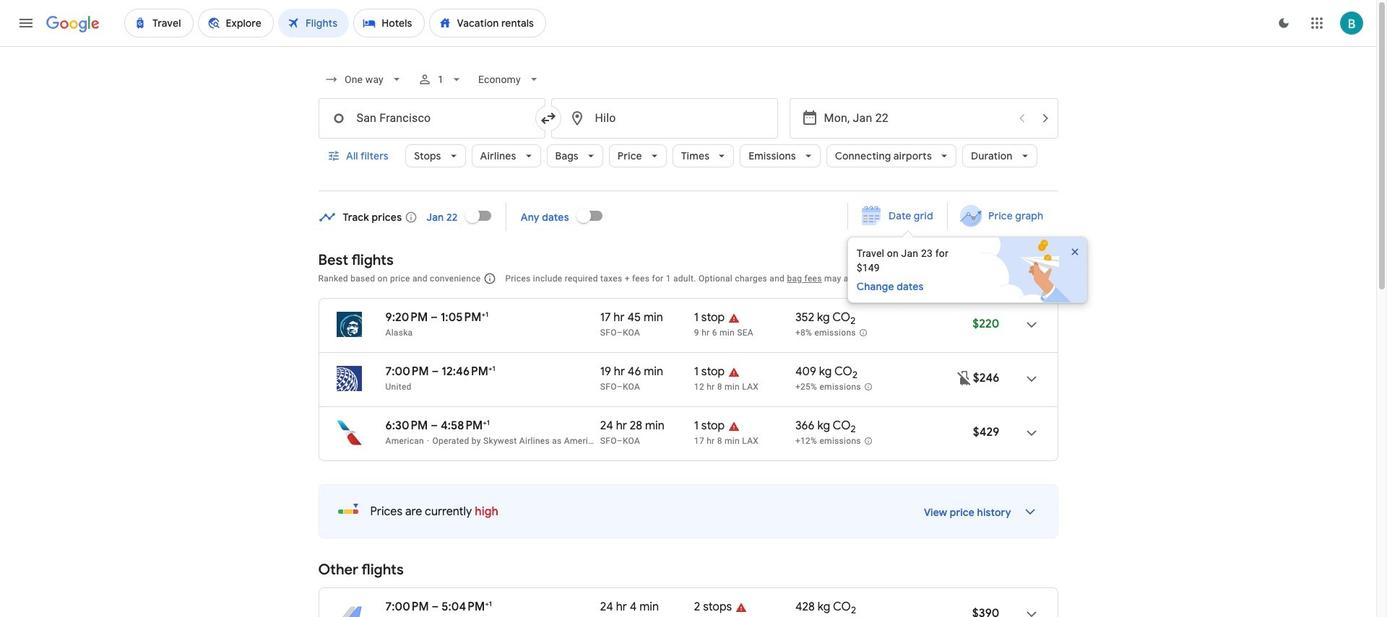 Task type: describe. For each thing, give the bounding box(es) containing it.
Arrival time: 1:05 PM on  Tuesday, January 23. text field
[[441, 310, 489, 325]]

departure time: 7:00 pm. text field for leaves san francisco international airport (sfo) at 7:00 pm on monday, january 22 and arrives at kona international airport at 12:46 pm on tuesday, january 23. element
[[386, 365, 429, 379]]

find the best price region
[[318, 198, 1103, 304]]

Departure time: 6:30 PM. text field
[[386, 419, 428, 434]]

leaves san francisco international airport (sfo) at 7:00 pm on monday, january 22 and arrives at hilo international airport at 5:04 pm on tuesday, january 23. element
[[386, 600, 492, 615]]

flight details. leaves san francisco international airport (sfo) at 7:00 pm on monday, january 22 and arrives at kona international airport at 12:46 pm on tuesday, january 23. image
[[1014, 362, 1049, 397]]

view price history image
[[1013, 495, 1048, 530]]

390 US dollars text field
[[973, 607, 1000, 618]]

1 stop flight. element for total duration 19 hr 46 min. element
[[694, 365, 725, 382]]

flight details. leaves san francisco international airport (sfo) at 7:00 pm on monday, january 22 and arrives at hilo international airport at 5:04 pm on tuesday, january 23. image
[[1014, 598, 1049, 618]]

leaves san francisco international airport (sfo) at 6:30 pm on monday, january 22 and arrives at kona international airport at 4:58 pm on tuesday, january 23. element
[[386, 418, 490, 434]]

Departure text field
[[824, 99, 1009, 138]]

246 US dollars text field
[[973, 372, 1000, 386]]

total duration 24 hr 28 min. element
[[600, 419, 694, 436]]

429 US dollars text field
[[973, 426, 1000, 440]]

swap origin and destination. image
[[540, 110, 557, 127]]

flight details. leaves san francisco international airport (sfo) at 6:30 pm on monday, january 22 and arrives at kona international airport at 4:58 pm on tuesday, january 23. image
[[1014, 416, 1049, 451]]

Departure time: 9:20 PM. text field
[[386, 311, 428, 325]]



Task type: vqa. For each thing, say whether or not it's contained in the screenshot.
4:00 PM
no



Task type: locate. For each thing, give the bounding box(es) containing it.
total duration 19 hr 46 min. element
[[600, 365, 694, 382]]

leaves san francisco international airport (sfo) at 9:20 pm on monday, january 22 and arrives at kona international airport at 1:05 pm on tuesday, january 23. element
[[386, 310, 489, 325]]

loading results progress bar
[[0, 46, 1377, 49]]

departure time: 7:00 pm. text field for leaves san francisco international airport (sfo) at 7:00 pm on monday, january 22 and arrives at hilo international airport at 5:04 pm on tuesday, january 23. element
[[386, 601, 429, 615]]

Arrival time: 12:46 PM on  Tuesday, January 23. text field
[[442, 364, 495, 379]]

departure time: 7:00 pm. text field left arrival time: 5:04 pm on  tuesday, january 23. text box
[[386, 601, 429, 615]]

main content
[[318, 198, 1103, 618]]

Departure time: 7:00 PM. text field
[[386, 365, 429, 379], [386, 601, 429, 615]]

0 vertical spatial 1 stop flight. element
[[694, 311, 725, 327]]

total duration 17 hr 45 min. element
[[600, 311, 694, 327]]

close image
[[1069, 246, 1081, 258]]

1 vertical spatial 1 stop flight. element
[[694, 365, 725, 382]]

leaves san francisco international airport (sfo) at 7:00 pm on monday, january 22 and arrives at kona international airport at 12:46 pm on tuesday, january 23. element
[[386, 364, 495, 379]]

Arrival time: 5:04 PM on  Tuesday, January 23. text field
[[442, 600, 492, 615]]

change appearance image
[[1267, 6, 1302, 40]]

flight details. leaves san francisco international airport (sfo) at 9:20 pm on monday, january 22 and arrives at kona international airport at 1:05 pm on tuesday, january 23. image
[[1014, 308, 1049, 343]]

1 stop flight. element
[[694, 311, 725, 327], [694, 365, 725, 382], [694, 419, 725, 436]]

main menu image
[[17, 14, 35, 32]]

0 vertical spatial departure time: 7:00 pm. text field
[[386, 365, 429, 379]]

3 1 stop flight. element from the top
[[694, 419, 725, 436]]

learn more about tracked prices image
[[405, 211, 418, 224]]

None field
[[318, 66, 409, 93], [473, 66, 547, 93], [318, 66, 409, 93], [473, 66, 547, 93]]

this price for this flight doesn't include overhead bin access. if you need a carry-on bag, use the bags filter to update prices. image
[[956, 370, 973, 387]]

1 1 stop flight. element from the top
[[694, 311, 725, 327]]

2 departure time: 7:00 pm. text field from the top
[[386, 601, 429, 615]]

1 departure time: 7:00 pm. text field from the top
[[386, 365, 429, 379]]

departure time: 7:00 pm. text field inside leaves san francisco international airport (sfo) at 7:00 pm on monday, january 22 and arrives at kona international airport at 12:46 pm on tuesday, january 23. element
[[386, 365, 429, 379]]

1 stop flight. element for total duration 17 hr 45 min. element
[[694, 311, 725, 327]]

220 US dollars text field
[[973, 317, 1000, 332]]

1 vertical spatial departure time: 7:00 pm. text field
[[386, 601, 429, 615]]

2 stops flight. element
[[694, 601, 732, 617]]

total duration 24 hr 4 min. element
[[600, 601, 694, 617]]

Arrival time: 4:58 PM on  Tuesday, January 23. text field
[[441, 418, 490, 434]]

None search field
[[318, 62, 1058, 192]]

2 vertical spatial 1 stop flight. element
[[694, 419, 725, 436]]

None text field
[[318, 98, 545, 139]]

2 1 stop flight. element from the top
[[694, 365, 725, 382]]

departure time: 7:00 pm. text field up the departure time: 6:30 pm. text field
[[386, 365, 429, 379]]

1 stop flight. element for total duration 24 hr 28 min. element
[[694, 419, 725, 436]]

departure time: 7:00 pm. text field inside leaves san francisco international airport (sfo) at 7:00 pm on monday, january 22 and arrives at hilo international airport at 5:04 pm on tuesday, january 23. element
[[386, 601, 429, 615]]

None text field
[[551, 98, 778, 139]]

learn more about ranking image
[[484, 272, 497, 285]]



